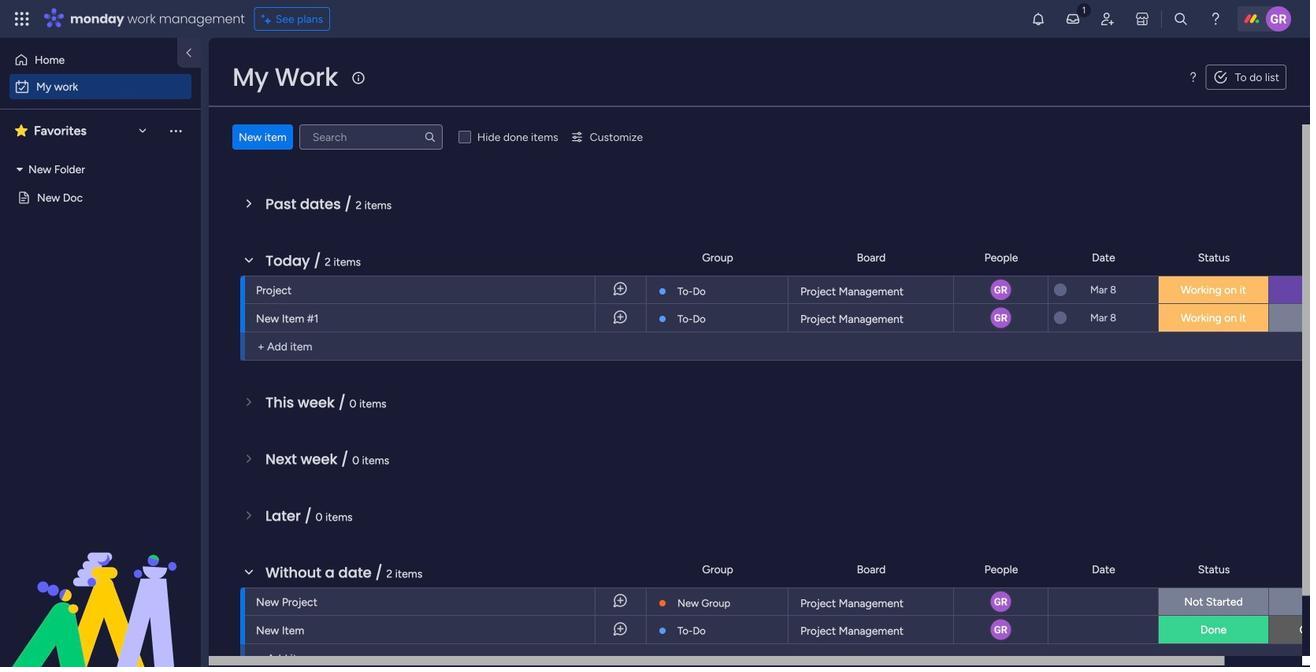 Task type: locate. For each thing, give the bounding box(es) containing it.
select product image
[[14, 11, 30, 27]]

monday marketplace image
[[1135, 11, 1150, 27]]

list box
[[0, 152, 201, 306]]

0 vertical spatial option
[[9, 47, 168, 72]]

None search field
[[299, 124, 443, 150]]

search image
[[424, 131, 436, 143]]

1 image
[[1077, 1, 1091, 19]]

option
[[9, 47, 168, 72], [9, 74, 191, 99]]

lottie animation element
[[0, 508, 201, 667]]

1 vertical spatial option
[[9, 74, 191, 99]]

invite members image
[[1100, 11, 1116, 27]]

search everything image
[[1173, 11, 1189, 27]]

greg robinson image
[[1266, 6, 1291, 32]]

2 option from the top
[[9, 74, 191, 99]]



Task type: describe. For each thing, give the bounding box(es) containing it.
lottie animation image
[[0, 508, 201, 667]]

v2 star 2 image
[[15, 121, 28, 140]]

help image
[[1208, 11, 1224, 27]]

notifications image
[[1031, 11, 1046, 27]]

caret down image
[[17, 164, 23, 175]]

greg robinson image
[[989, 618, 1013, 642]]

menu image
[[1187, 71, 1200, 84]]

public board image
[[17, 190, 32, 205]]

Filter dashboard by text search field
[[299, 124, 443, 150]]

favorites options image
[[168, 123, 184, 138]]

1 option from the top
[[9, 47, 168, 72]]

update feed image
[[1065, 11, 1081, 27]]

see plans image
[[261, 10, 276, 28]]



Task type: vqa. For each thing, say whether or not it's contained in the screenshot.
the right 🗺 Explorations + Decisions
no



